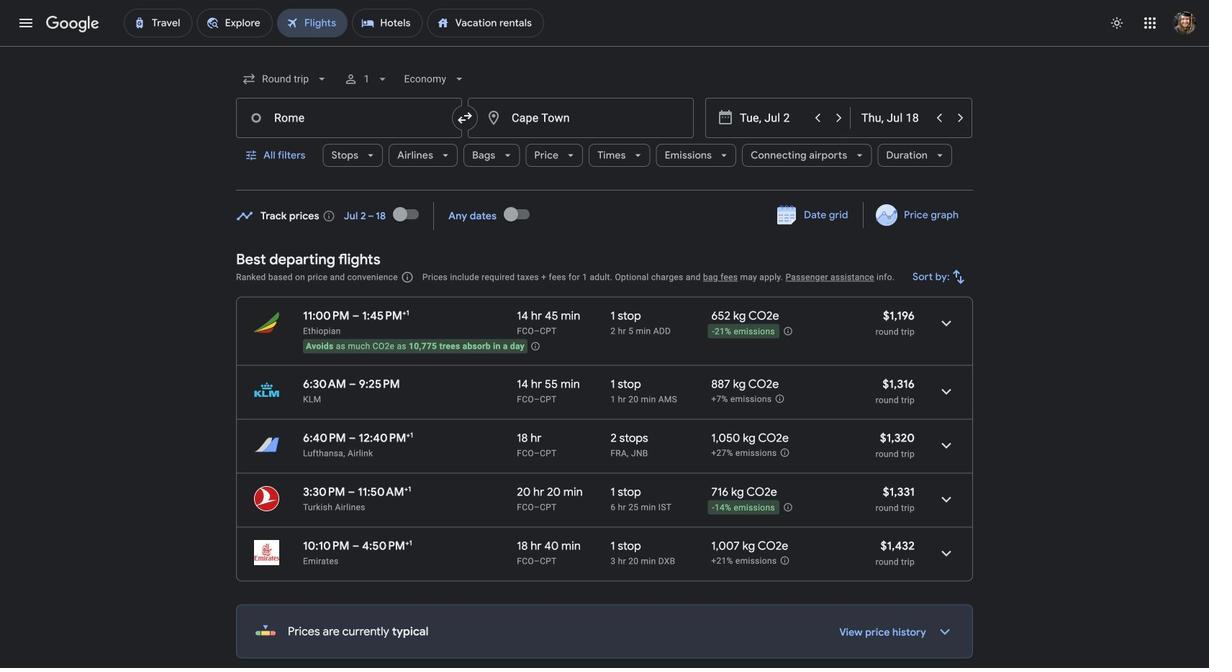 Task type: describe. For each thing, give the bounding box(es) containing it.
learn more about tracked prices image
[[322, 210, 335, 223]]

1 stop flight. element for total duration 14 hr 55 min. "element" on the bottom
[[611, 378, 641, 394]]

leaves leonardo da vinci–fiumicino airport at 6:40 pm on tuesday, july 2 and arrives at cape town international airport at 12:40 pm on wednesday, july 3. element
[[303, 431, 413, 446]]

main menu image
[[17, 14, 35, 32]]

carbon emissions estimate: 716 kilograms. -14% emissions. learn more about this emissions estimate image
[[783, 503, 793, 513]]

1331 US dollars text field
[[883, 485, 915, 500]]

1 stop flight. element for total duration 14 hr 45 min. element
[[611, 309, 641, 326]]

total duration 20 hr 20 min. element
[[517, 486, 611, 502]]

Arrival time: 4:50 PM on  Wednesday, July 3. text field
[[362, 539, 412, 554]]

Departure time: 10:10 PM. text field
[[303, 539, 350, 554]]

1196 US dollars text field
[[883, 309, 915, 324]]

Where from? text field
[[236, 98, 462, 138]]

avoids as much co2e as 10775 trees absorb in a day. learn more about this calculation. image
[[531, 342, 541, 352]]

Departure time: 11:00 PM. text field
[[303, 309, 350, 324]]

leaves leonardo da vinci–fiumicino airport at 3:30 pm on tuesday, july 2 and arrives at cape town international airport at 11:50 am on wednesday, july 3. element
[[303, 485, 411, 500]]

carbon emissions estimate: 1,007 kilograms. +21% emissions. learn more about this emissions estimate image
[[780, 556, 790, 566]]

loading results progress bar
[[0, 46, 1210, 49]]

1 stop flight. element for 'total duration 20 hr 20 min.' element at the bottom of page
[[611, 486, 641, 502]]

change appearance image
[[1100, 6, 1135, 40]]



Task type: locate. For each thing, give the bounding box(es) containing it.
4 1 stop flight. element from the top
[[611, 540, 641, 556]]

1320 US dollars text field
[[880, 431, 915, 446]]

total duration 14 hr 45 min. element
[[517, 309, 611, 326]]

Departure text field
[[740, 99, 806, 138]]

1 stop flight. element
[[611, 309, 641, 326], [611, 378, 641, 394], [611, 486, 641, 502], [611, 540, 641, 556]]

leaves leonardo da vinci–fiumicino airport at 6:30 am on tuesday, july 2 and arrives at cape town international airport at 9:25 pm on tuesday, july 2. element
[[303, 377, 400, 392]]

leaves leonardo da vinci–fiumicino airport at 10:10 pm on tuesday, july 2 and arrives at cape town international airport at 4:50 pm on wednesday, july 3. element
[[303, 539, 412, 554]]

find the best price region
[[236, 197, 973, 240]]

Arrival time: 1:45 PM on  Wednesday, July 3. text field
[[362, 309, 409, 324]]

swap origin and destination. image
[[456, 109, 474, 127]]

carbon emissions estimate: 1,050 kilograms. +27% emissions. learn more about this emissions estimate image
[[780, 448, 790, 458]]

Arrival time: 12:40 PM on  Wednesday, July 3. text field
[[359, 431, 413, 446]]

Return text field
[[862, 99, 928, 138]]

1432 US dollars text field
[[881, 539, 915, 554]]

total duration 14 hr 55 min. element
[[517, 378, 611, 394]]

total duration 18 hr 40 min. element
[[517, 540, 611, 556]]

Arrival time: 11:50 AM on  Wednesday, July 3. text field
[[358, 485, 411, 500]]

1316 US dollars text field
[[883, 377, 915, 392]]

Arrival time: 9:25 PM. text field
[[359, 377, 400, 392]]

carbon emissions estimate: 887 kilograms. +7% emissions. learn more about this emissions estimate image
[[775, 394, 785, 404]]

1 1 stop flight. element from the top
[[611, 309, 641, 326]]

main content
[[236, 197, 973, 669]]

None search field
[[236, 62, 973, 191]]

None field
[[236, 62, 335, 96], [398, 62, 472, 96], [236, 62, 335, 96], [398, 62, 472, 96]]

1 stop flight. element for total duration 18 hr 40 min. element
[[611, 540, 641, 556]]

view price history image
[[928, 615, 963, 650]]

total duration 18 hr. element
[[517, 432, 611, 448]]

Departure time: 6:30 AM. text field
[[303, 377, 346, 392]]

Departure time: 6:40 PM. text field
[[303, 431, 346, 446]]

layover (1 of 2) is a 1 hr 25 min layover at frankfurt airport in frankfurt. layover (2 of 2) is a 1 hr 55 min layover at o.r. tambo international airport in johannesburg. element
[[611, 448, 704, 460]]

learn more about ranking image
[[401, 271, 414, 284]]

Where to? text field
[[468, 98, 694, 138]]

carbon emissions estimate: 652 kilograms. -21% emissions. learn more about this emissions estimate image
[[783, 327, 793, 337]]

2 1 stop flight. element from the top
[[611, 378, 641, 394]]

2 stops flight. element
[[611, 432, 648, 448]]

3 1 stop flight. element from the top
[[611, 486, 641, 502]]

leaves leonardo da vinci–fiumicino airport at 11:00 pm on tuesday, july 2 and arrives at cape town international airport at 1:45 pm on wednesday, july 3. element
[[303, 309, 409, 324]]

Departure time: 3:30 PM. text field
[[303, 485, 345, 500]]



Task type: vqa. For each thing, say whether or not it's contained in the screenshot.
1196 US dollars text field
yes



